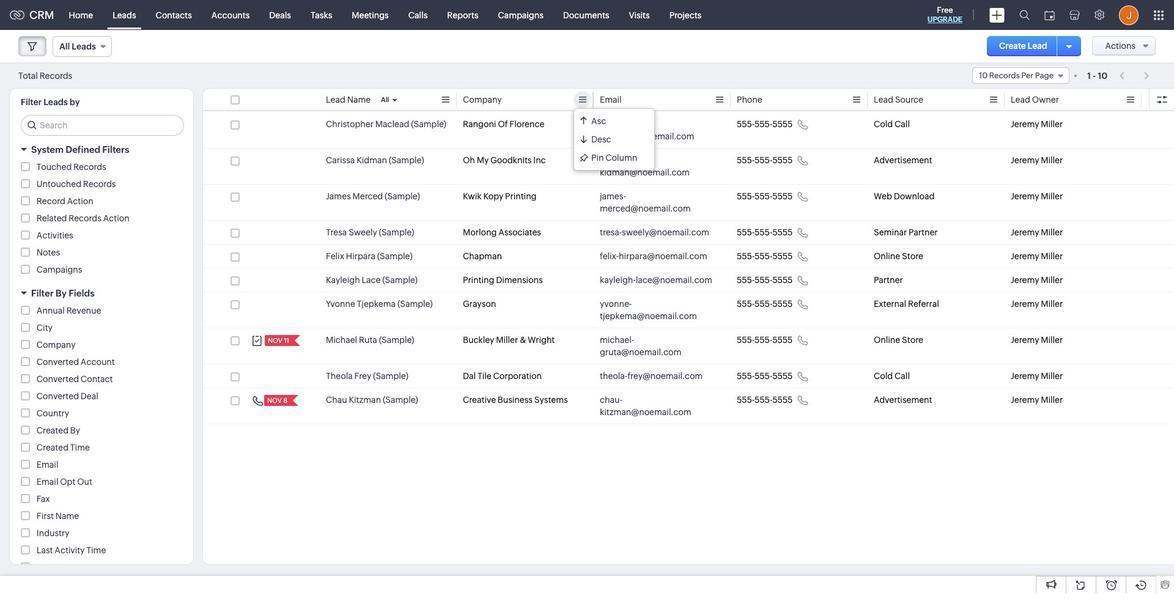Task type: describe. For each thing, give the bounding box(es) containing it.
industry
[[37, 529, 69, 539]]

kayleigh-
[[600, 275, 636, 285]]

(sample) for tresa sweely (sample)
[[379, 228, 414, 237]]

page
[[1036, 71, 1054, 80]]

row group containing christopher maclead (sample)
[[203, 113, 1175, 425]]

(sample) for chau kitzman (sample)
[[383, 395, 418, 405]]

0 vertical spatial campaigns
[[498, 10, 544, 20]]

miller for yvonne- tjepkema@noemail.com
[[1042, 299, 1064, 309]]

jeremy for chau- kitzman@noemail.com
[[1012, 395, 1040, 405]]

555-555-5555 for chau- kitzman@noemail.com
[[737, 395, 793, 405]]

tjepkema
[[357, 299, 396, 309]]

kwik kopy printing
[[463, 192, 537, 201]]

11
[[284, 337, 289, 345]]

jeremy miller for james- merced@noemail.com
[[1012, 192, 1064, 201]]

tresa sweely (sample)
[[326, 228, 414, 237]]

michael- gruta@noemail.com
[[600, 335, 682, 357]]

10 records per page
[[980, 71, 1054, 80]]

jeremy for yvonne- tjepkema@noemail.com
[[1012, 299, 1040, 309]]

fax
[[37, 494, 50, 504]]

create lead button
[[988, 36, 1060, 56]]

deals link
[[260, 0, 301, 30]]

Search text field
[[21, 116, 184, 135]]

advertisement for chau- kitzman@noemail.com
[[874, 395, 933, 405]]

annual
[[37, 306, 65, 316]]

free upgrade
[[928, 6, 963, 24]]

miller for chau- kitzman@noemail.com
[[1042, 395, 1064, 405]]

activity
[[55, 546, 85, 556]]

actions
[[1106, 41, 1136, 51]]

meetings
[[352, 10, 389, 20]]

call for christopher- maclead@noemail.com
[[895, 119, 911, 129]]

desc
[[592, 135, 612, 144]]

florence
[[510, 119, 545, 129]]

pin column
[[592, 153, 638, 163]]

0 vertical spatial email
[[600, 95, 622, 105]]

jeremy miller for christopher- maclead@noemail.com
[[1012, 119, 1064, 129]]

city
[[37, 323, 53, 333]]

projects link
[[660, 0, 712, 30]]

frey@noemail.com
[[628, 371, 703, 381]]

create menu element
[[983, 0, 1013, 30]]

jeremy for tresa-sweely@noemail.com
[[1012, 228, 1040, 237]]

theola frey (sample) link
[[326, 370, 409, 382]]

web
[[874, 192, 893, 201]]

cold call for christopher- maclead@noemail.com
[[874, 119, 911, 129]]

carissa- kidman@noemail.com link
[[600, 154, 713, 179]]

printing dimensions
[[463, 275, 543, 285]]

All Leads field
[[53, 36, 112, 57]]

cold for christopher- maclead@noemail.com
[[874, 119, 894, 129]]

chau-
[[600, 395, 623, 405]]

0 vertical spatial printing
[[506, 192, 537, 201]]

chau
[[326, 395, 347, 405]]

accounts
[[212, 10, 250, 20]]

create menu image
[[990, 8, 1005, 22]]

name for first name
[[56, 512, 79, 521]]

555-555-5555 for felix-hirpara@noemail.com
[[737, 252, 793, 261]]

sweely
[[349, 228, 377, 237]]

jeremy for michael- gruta@noemail.com
[[1012, 335, 1040, 345]]

lead for lead source
[[874, 95, 894, 105]]

(sample) for james merced (sample)
[[385, 192, 420, 201]]

kidman@noemail.com
[[600, 168, 690, 177]]

0 vertical spatial leads
[[113, 10, 136, 20]]

online for felix-hirpara@noemail.com
[[874, 252, 901, 261]]

kayleigh lace (sample) link
[[326, 274, 418, 286]]

theola-frey@noemail.com link
[[600, 370, 703, 382]]

web download
[[874, 192, 935, 201]]

all for all leads
[[59, 42, 70, 51]]

nov 8
[[267, 397, 288, 405]]

my
[[477, 155, 489, 165]]

theola-
[[600, 371, 628, 381]]

profile element
[[1113, 0, 1147, 30]]

lead owner
[[1012, 95, 1060, 105]]

record action
[[37, 196, 93, 206]]

jeremy for james- merced@noemail.com
[[1012, 192, 1040, 201]]

jeremy for theola-frey@noemail.com
[[1012, 371, 1040, 381]]

james-
[[600, 192, 626, 201]]

theola
[[326, 371, 353, 381]]

carissa- kidman@noemail.com
[[600, 155, 690, 177]]

records for untouched
[[83, 179, 116, 189]]

jeremy miller for carissa- kidman@noemail.com
[[1012, 155, 1064, 165]]

records for total
[[40, 71, 72, 80]]

loading image
[[74, 74, 80, 79]]

external
[[874, 299, 907, 309]]

lead name
[[326, 95, 371, 105]]

theola-frey@noemail.com
[[600, 371, 703, 381]]

notes
[[37, 248, 60, 258]]

source
[[896, 95, 924, 105]]

chau kitzman (sample)
[[326, 395, 418, 405]]

dal tile corporation
[[463, 371, 542, 381]]

0 vertical spatial time
[[70, 443, 90, 453]]

miller for felix-hirpara@noemail.com
[[1042, 252, 1064, 261]]

(sample) for yvonne tjepkema (sample)
[[398, 299, 433, 309]]

felix-hirpara@noemail.com link
[[600, 250, 708, 263]]

hirpara@noemail.com
[[619, 252, 708, 261]]

(sample) for felix hirpara (sample)
[[377, 252, 413, 261]]

online store for michael- gruta@noemail.com
[[874, 335, 924, 345]]

free
[[938, 6, 954, 15]]

by for filter
[[56, 288, 67, 299]]

total
[[18, 71, 38, 80]]

5555 for james- merced@noemail.com
[[773, 192, 793, 201]]

kwik
[[463, 192, 482, 201]]

converted contact
[[37, 375, 113, 384]]

kitzman
[[349, 395, 381, 405]]

buckley miller & wright
[[463, 335, 555, 345]]

last for last name
[[37, 563, 53, 573]]

records for 10
[[990, 71, 1020, 80]]

filter by fields
[[31, 288, 95, 299]]

jeremy miller for chau- kitzman@noemail.com
[[1012, 395, 1064, 405]]

5555 for christopher- maclead@noemail.com
[[773, 119, 793, 129]]

5555 for carissa- kidman@noemail.com
[[773, 155, 793, 165]]

0 horizontal spatial printing
[[463, 275, 495, 285]]

corporation
[[493, 371, 542, 381]]

last activity time
[[37, 546, 106, 556]]

0 vertical spatial partner
[[909, 228, 938, 237]]

grayson
[[463, 299, 496, 309]]

cold for theola-frey@noemail.com
[[874, 371, 894, 381]]

oh
[[463, 155, 475, 165]]

jeremy miller for felix-hirpara@noemail.com
[[1012, 252, 1064, 261]]

0 horizontal spatial campaigns
[[37, 265, 82, 275]]

leads for filter leads by
[[44, 97, 68, 107]]

last for last activity time
[[37, 546, 53, 556]]

jeremy for felix-hirpara@noemail.com
[[1012, 252, 1040, 261]]

email opt out
[[37, 477, 92, 487]]

campaigns link
[[489, 0, 554, 30]]

555-555-5555 for christopher- maclead@noemail.com
[[737, 119, 793, 129]]

of
[[498, 119, 508, 129]]

1 horizontal spatial 10
[[1099, 71, 1108, 80]]

inc
[[534, 155, 546, 165]]

yvonne tjepkema (sample)
[[326, 299, 433, 309]]

michael ruta (sample) link
[[326, 334, 415, 346]]

hirpara
[[346, 252, 376, 261]]

created by
[[37, 426, 80, 436]]

christopher maclead (sample) link
[[326, 118, 447, 130]]

home link
[[59, 0, 103, 30]]

tresa-sweely@noemail.com link
[[600, 226, 710, 239]]

converted account
[[37, 357, 115, 367]]

5555 for tresa-sweely@noemail.com
[[773, 228, 793, 237]]

jeremy for kayleigh-lace@noemail.com
[[1012, 275, 1040, 285]]



Task type: locate. For each thing, give the bounding box(es) containing it.
1 vertical spatial call
[[895, 371, 911, 381]]

revenue
[[66, 306, 101, 316]]

carissa kidman (sample)
[[326, 155, 424, 165]]

felix hirpara (sample) link
[[326, 250, 413, 263]]

1 vertical spatial store
[[903, 335, 924, 345]]

yvonne- tjepkema@noemail.com link
[[600, 298, 713, 323]]

documents
[[564, 10, 610, 20]]

1 last from the top
[[37, 546, 53, 556]]

christopher- maclead@noemail.com link
[[600, 118, 713, 143]]

(sample) up kayleigh lace (sample) link
[[377, 252, 413, 261]]

(sample) right kidman
[[389, 155, 424, 165]]

5 jeremy miller from the top
[[1012, 252, 1064, 261]]

creative business systems
[[463, 395, 568, 405]]

kidman
[[357, 155, 387, 165]]

(sample) right "sweely"
[[379, 228, 414, 237]]

7 555-555-5555 from the top
[[737, 299, 793, 309]]

email up fax
[[37, 477, 58, 487]]

nov left the 11
[[268, 337, 283, 345]]

0 vertical spatial cold
[[874, 119, 894, 129]]

name for last name
[[55, 563, 78, 573]]

phone
[[737, 95, 763, 105]]

country
[[37, 409, 69, 419]]

filter up the annual
[[31, 288, 54, 299]]

action
[[67, 196, 93, 206], [103, 214, 130, 223]]

9 jeremy miller from the top
[[1012, 371, 1064, 381]]

filter inside dropdown button
[[31, 288, 54, 299]]

(sample) for michael ruta (sample)
[[379, 335, 415, 345]]

owner
[[1033, 95, 1060, 105]]

0 horizontal spatial 10
[[980, 71, 988, 80]]

converted up country
[[37, 392, 79, 401]]

chau kitzman (sample) link
[[326, 394, 418, 406]]

555-555-5555 for yvonne- tjepkema@noemail.com
[[737, 299, 793, 309]]

0 vertical spatial converted
[[37, 357, 79, 367]]

9 jeremy from the top
[[1012, 371, 1040, 381]]

2 cold from the top
[[874, 371, 894, 381]]

search image
[[1020, 10, 1031, 20]]

online for michael- gruta@noemail.com
[[874, 335, 901, 345]]

jeremy for carissa- kidman@noemail.com
[[1012, 155, 1040, 165]]

10 jeremy from the top
[[1012, 395, 1040, 405]]

projects
[[670, 10, 702, 20]]

miller for james- merced@noemail.com
[[1042, 192, 1064, 201]]

1 vertical spatial partner
[[874, 275, 904, 285]]

0 horizontal spatial leads
[[44, 97, 68, 107]]

7 jeremy miller from the top
[[1012, 299, 1064, 309]]

2 cold call from the top
[[874, 371, 911, 381]]

lead down 10 records per page field
[[1012, 95, 1031, 105]]

nov 8 link
[[264, 395, 289, 406]]

8 jeremy from the top
[[1012, 335, 1040, 345]]

10 right '-'
[[1099, 71, 1108, 80]]

store for felix-hirpara@noemail.com
[[903, 252, 924, 261]]

michael ruta (sample)
[[326, 335, 415, 345]]

crm link
[[10, 9, 54, 21]]

tresa sweely (sample) link
[[326, 226, 414, 239]]

online store for felix-hirpara@noemail.com
[[874, 252, 924, 261]]

1 horizontal spatial company
[[463, 95, 502, 105]]

nov for chau
[[267, 397, 282, 405]]

1 store from the top
[[903, 252, 924, 261]]

per
[[1022, 71, 1034, 80]]

printing up grayson
[[463, 275, 495, 285]]

(sample) right frey
[[373, 371, 409, 381]]

1 vertical spatial last
[[37, 563, 53, 573]]

1 converted from the top
[[37, 357, 79, 367]]

1 vertical spatial cold call
[[874, 371, 911, 381]]

1 vertical spatial email
[[37, 460, 58, 470]]

1 horizontal spatial partner
[[909, 228, 938, 237]]

2 555-555-5555 from the top
[[737, 155, 793, 165]]

1 cold call from the top
[[874, 119, 911, 129]]

campaigns down notes in the top of the page
[[37, 265, 82, 275]]

10 555-555-5555 from the top
[[737, 395, 793, 405]]

advertisement for carissa- kidman@noemail.com
[[874, 155, 933, 165]]

name right first
[[56, 512, 79, 521]]

all inside all leads field
[[59, 42, 70, 51]]

2 online store from the top
[[874, 335, 924, 345]]

7 5555 from the top
[[773, 299, 793, 309]]

2 jeremy miller from the top
[[1012, 155, 1064, 165]]

3 5555 from the top
[[773, 192, 793, 201]]

1 online store from the top
[[874, 252, 924, 261]]

records down defined
[[74, 162, 106, 172]]

(sample) right merced at the top of the page
[[385, 192, 420, 201]]

4 555-555-5555 from the top
[[737, 228, 793, 237]]

time right activity
[[86, 546, 106, 556]]

felix hirpara (sample)
[[326, 252, 413, 261]]

gruta@noemail.com
[[600, 348, 682, 357]]

external referral
[[874, 299, 940, 309]]

tresa
[[326, 228, 347, 237]]

1 vertical spatial time
[[86, 546, 106, 556]]

records left loading 'image'
[[40, 71, 72, 80]]

10 jeremy miller from the top
[[1012, 395, 1064, 405]]

seminar
[[874, 228, 908, 237]]

kayleigh lace (sample)
[[326, 275, 418, 285]]

name for lead name
[[347, 95, 371, 105]]

0 vertical spatial name
[[347, 95, 371, 105]]

555-555-5555 for tresa-sweely@noemail.com
[[737, 228, 793, 237]]

1 vertical spatial online store
[[874, 335, 924, 345]]

referral
[[909, 299, 940, 309]]

records left per
[[990, 71, 1020, 80]]

create
[[1000, 41, 1027, 51]]

by
[[70, 97, 80, 107]]

records down record action
[[69, 214, 101, 223]]

1 5555 from the top
[[773, 119, 793, 129]]

row group
[[203, 113, 1175, 425]]

leads left by
[[44, 97, 68, 107]]

ruta
[[359, 335, 377, 345]]

0 vertical spatial nov
[[268, 337, 283, 345]]

555-555-5555 for kayleigh-lace@noemail.com
[[737, 275, 793, 285]]

0 vertical spatial call
[[895, 119, 911, 129]]

4 jeremy from the top
[[1012, 228, 1040, 237]]

2 store from the top
[[903, 335, 924, 345]]

6 jeremy from the top
[[1012, 275, 1040, 285]]

9 555-555-5555 from the top
[[737, 371, 793, 381]]

online down external
[[874, 335, 901, 345]]

2 last from the top
[[37, 563, 53, 573]]

jeremy for christopher- maclead@noemail.com
[[1012, 119, 1040, 129]]

1 horizontal spatial leads
[[72, 42, 96, 51]]

last down industry
[[37, 546, 53, 556]]

nov for michael
[[268, 337, 283, 345]]

7 jeremy from the top
[[1012, 299, 1040, 309]]

0 horizontal spatial partner
[[874, 275, 904, 285]]

2 horizontal spatial leads
[[113, 10, 136, 20]]

search element
[[1013, 0, 1038, 30]]

8 555-555-5555 from the top
[[737, 335, 793, 345]]

0 horizontal spatial by
[[56, 288, 67, 299]]

converted
[[37, 357, 79, 367], [37, 375, 79, 384], [37, 392, 79, 401]]

store down seminar partner on the right top of the page
[[903, 252, 924, 261]]

converted for converted account
[[37, 357, 79, 367]]

1 vertical spatial converted
[[37, 375, 79, 384]]

1 vertical spatial cold
[[874, 371, 894, 381]]

0 vertical spatial created
[[37, 426, 69, 436]]

lead right create
[[1028, 41, 1048, 51]]

lead
[[1028, 41, 1048, 51], [326, 95, 346, 105], [874, 95, 894, 105], [1012, 95, 1031, 105]]

1 horizontal spatial by
[[70, 426, 80, 436]]

1 vertical spatial name
[[56, 512, 79, 521]]

10 left per
[[980, 71, 988, 80]]

3 converted from the top
[[37, 392, 79, 401]]

0 vertical spatial online store
[[874, 252, 924, 261]]

lace
[[362, 275, 381, 285]]

created
[[37, 426, 69, 436], [37, 443, 69, 453]]

michael
[[326, 335, 357, 345]]

partner right seminar
[[909, 228, 938, 237]]

by up annual revenue
[[56, 288, 67, 299]]

lead inside button
[[1028, 41, 1048, 51]]

10 inside field
[[980, 71, 988, 80]]

2 vertical spatial email
[[37, 477, 58, 487]]

activities
[[37, 231, 73, 240]]

felix-
[[600, 252, 619, 261]]

converted for converted deal
[[37, 392, 79, 401]]

5555 for chau- kitzman@noemail.com
[[773, 395, 793, 405]]

printing right kopy on the top left of the page
[[506, 192, 537, 201]]

time down created by
[[70, 443, 90, 453]]

555-555-5555 for james- merced@noemail.com
[[737, 192, 793, 201]]

created for created time
[[37, 443, 69, 453]]

merced@noemail.com
[[600, 204, 691, 214]]

1 555-555-5555 from the top
[[737, 119, 793, 129]]

navigation
[[1114, 67, 1157, 84]]

email up asc
[[600, 95, 622, 105]]

0 vertical spatial all
[[59, 42, 70, 51]]

1 horizontal spatial all
[[381, 96, 390, 103]]

6 jeremy miller from the top
[[1012, 275, 1064, 285]]

10 5555 from the top
[[773, 395, 793, 405]]

5555 for yvonne- tjepkema@noemail.com
[[773, 299, 793, 309]]

lead for lead name
[[326, 95, 346, 105]]

5555 for kayleigh-lace@noemail.com
[[773, 275, 793, 285]]

call for theola-frey@noemail.com
[[895, 371, 911, 381]]

1 vertical spatial leads
[[72, 42, 96, 51]]

2 jeremy from the top
[[1012, 155, 1040, 165]]

1 call from the top
[[895, 119, 911, 129]]

jeremy miller for michael- gruta@noemail.com
[[1012, 335, 1064, 345]]

1 cold from the top
[[874, 119, 894, 129]]

store down external referral
[[903, 335, 924, 345]]

1 advertisement from the top
[[874, 155, 933, 165]]

yvonne
[[326, 299, 355, 309]]

1 jeremy miller from the top
[[1012, 119, 1064, 129]]

0 vertical spatial store
[[903, 252, 924, 261]]

9 5555 from the top
[[773, 371, 793, 381]]

0 horizontal spatial all
[[59, 42, 70, 51]]

touched
[[37, 162, 72, 172]]

(sample) for kayleigh lace (sample)
[[383, 275, 418, 285]]

name up christopher
[[347, 95, 371, 105]]

leads up loading 'image'
[[72, 42, 96, 51]]

filter for filter by fields
[[31, 288, 54, 299]]

filter by fields button
[[10, 283, 193, 304]]

lead for lead owner
[[1012, 95, 1031, 105]]

1 vertical spatial printing
[[463, 275, 495, 285]]

by for created
[[70, 426, 80, 436]]

annual revenue
[[37, 306, 101, 316]]

tresa-sweely@noemail.com
[[600, 228, 710, 237]]

records for related
[[69, 214, 101, 223]]

miller for carissa- kidman@noemail.com
[[1042, 155, 1064, 165]]

online down seminar
[[874, 252, 901, 261]]

jeremy miller for tresa-sweely@noemail.com
[[1012, 228, 1064, 237]]

0 vertical spatial filter
[[21, 97, 42, 107]]

miller for michael- gruta@noemail.com
[[1042, 335, 1064, 345]]

4 5555 from the top
[[773, 228, 793, 237]]

online store down external referral
[[874, 335, 924, 345]]

all leads
[[59, 42, 96, 51]]

0 vertical spatial cold call
[[874, 119, 911, 129]]

deal
[[81, 392, 98, 401]]

2 converted from the top
[[37, 375, 79, 384]]

system
[[31, 144, 64, 155]]

0 horizontal spatial company
[[37, 340, 76, 350]]

0 vertical spatial by
[[56, 288, 67, 299]]

store for michael- gruta@noemail.com
[[903, 335, 924, 345]]

kayleigh-lace@noemail.com
[[600, 275, 713, 285]]

miller for theola-frey@noemail.com
[[1042, 371, 1064, 381]]

2 online from the top
[[874, 335, 901, 345]]

1
[[1088, 71, 1092, 80]]

online store down seminar partner on the right top of the page
[[874, 252, 924, 261]]

filter
[[21, 97, 42, 107], [31, 288, 54, 299]]

1 vertical spatial company
[[37, 340, 76, 350]]

555-555-5555 for carissa- kidman@noemail.com
[[737, 155, 793, 165]]

company up rangoni
[[463, 95, 502, 105]]

(sample) for carissa kidman (sample)
[[389, 155, 424, 165]]

christopher maclead (sample)
[[326, 119, 447, 129]]

michael- gruta@noemail.com link
[[600, 334, 713, 359]]

nov left "8"
[[267, 397, 282, 405]]

miller for christopher- maclead@noemail.com
[[1042, 119, 1064, 129]]

5 555-555-5555 from the top
[[737, 252, 793, 261]]

1 vertical spatial all
[[381, 96, 390, 103]]

converted up converted contact at the bottom of page
[[37, 357, 79, 367]]

0 vertical spatial company
[[463, 95, 502, 105]]

oh my goodknits inc
[[463, 155, 546, 165]]

miller for tresa-sweely@noemail.com
[[1042, 228, 1064, 237]]

(sample) right ruta
[[379, 335, 415, 345]]

records for touched
[[74, 162, 106, 172]]

(sample) right maclead
[[411, 119, 447, 129]]

1 created from the top
[[37, 426, 69, 436]]

calls
[[409, 10, 428, 20]]

converted for converted contact
[[37, 375, 79, 384]]

1 vertical spatial by
[[70, 426, 80, 436]]

(sample) right lace
[[383, 275, 418, 285]]

2 5555 from the top
[[773, 155, 793, 165]]

created down created by
[[37, 443, 69, 453]]

seminar partner
[[874, 228, 938, 237]]

jeremy miller for yvonne- tjepkema@noemail.com
[[1012, 299, 1064, 309]]

nov inside 'link'
[[268, 337, 283, 345]]

0 vertical spatial last
[[37, 546, 53, 556]]

lead source
[[874, 95, 924, 105]]

1 vertical spatial advertisement
[[874, 395, 933, 405]]

2 vertical spatial converted
[[37, 392, 79, 401]]

1 vertical spatial filter
[[31, 288, 54, 299]]

last down last activity time
[[37, 563, 53, 573]]

5555 for felix-hirpara@noemail.com
[[773, 252, 793, 261]]

created down country
[[37, 426, 69, 436]]

1 horizontal spatial action
[[103, 214, 130, 223]]

pin
[[592, 153, 604, 163]]

8 jeremy miller from the top
[[1012, 335, 1064, 345]]

calendar image
[[1045, 10, 1056, 20]]

0 vertical spatial action
[[67, 196, 93, 206]]

2 created from the top
[[37, 443, 69, 453]]

business
[[498, 395, 533, 405]]

2 vertical spatial leads
[[44, 97, 68, 107]]

10 Records Per Page field
[[973, 67, 1070, 84]]

1 vertical spatial created
[[37, 443, 69, 453]]

(sample) for christopher maclead (sample)
[[411, 119, 447, 129]]

1 vertical spatial online
[[874, 335, 901, 345]]

jeremy miller for theola-frey@noemail.com
[[1012, 371, 1064, 381]]

6 5555 from the top
[[773, 275, 793, 285]]

5 5555 from the top
[[773, 252, 793, 261]]

(sample) right kitzman on the bottom left
[[383, 395, 418, 405]]

1 horizontal spatial printing
[[506, 192, 537, 201]]

&
[[520, 335, 526, 345]]

christopher- maclead@noemail.com
[[600, 119, 695, 141]]

yvonne- tjepkema@noemail.com
[[600, 299, 698, 321]]

records inside field
[[990, 71, 1020, 80]]

email down created time
[[37, 460, 58, 470]]

5 jeremy from the top
[[1012, 252, 1040, 261]]

1 online from the top
[[874, 252, 901, 261]]

555-555-5555 for theola-frey@noemail.com
[[737, 371, 793, 381]]

lead up christopher
[[326, 95, 346, 105]]

felix
[[326, 252, 345, 261]]

1 - 10
[[1088, 71, 1108, 80]]

leads for all leads
[[72, 42, 96, 51]]

555-555-5555 for michael- gruta@noemail.com
[[737, 335, 793, 345]]

create lead
[[1000, 41, 1048, 51]]

action down untouched records
[[103, 214, 130, 223]]

yvonne-
[[600, 299, 632, 309]]

5555 for theola-frey@noemail.com
[[773, 371, 793, 381]]

2 call from the top
[[895, 371, 911, 381]]

visits link
[[620, 0, 660, 30]]

kitzman@noemail.com
[[600, 408, 692, 417]]

company down city
[[37, 340, 76, 350]]

untouched records
[[37, 179, 116, 189]]

action up the related records action
[[67, 196, 93, 206]]

all up total records
[[59, 42, 70, 51]]

theola frey (sample)
[[326, 371, 409, 381]]

filters
[[102, 144, 129, 155]]

records down touched records
[[83, 179, 116, 189]]

leads right home
[[113, 10, 136, 20]]

555-
[[737, 119, 755, 129], [755, 119, 773, 129], [737, 155, 755, 165], [755, 155, 773, 165], [737, 192, 755, 201], [755, 192, 773, 201], [737, 228, 755, 237], [755, 228, 773, 237], [737, 252, 755, 261], [755, 252, 773, 261], [737, 275, 755, 285], [755, 275, 773, 285], [737, 299, 755, 309], [755, 299, 773, 309], [737, 335, 755, 345], [755, 335, 773, 345], [737, 371, 755, 381], [755, 371, 773, 381], [737, 395, 755, 405], [755, 395, 773, 405]]

campaigns right "reports" link
[[498, 10, 544, 20]]

8 5555 from the top
[[773, 335, 793, 345]]

(sample) for theola frey (sample)
[[373, 371, 409, 381]]

download
[[894, 192, 935, 201]]

0 vertical spatial advertisement
[[874, 155, 933, 165]]

1 horizontal spatial campaigns
[[498, 10, 544, 20]]

1 vertical spatial action
[[103, 214, 130, 223]]

partner up external
[[874, 275, 904, 285]]

1 vertical spatial nov
[[267, 397, 282, 405]]

converted deal
[[37, 392, 98, 401]]

3 555-555-5555 from the top
[[737, 192, 793, 201]]

created time
[[37, 443, 90, 453]]

2 vertical spatial name
[[55, 563, 78, 573]]

cold call
[[874, 119, 911, 129], [874, 371, 911, 381]]

leads inside field
[[72, 42, 96, 51]]

name
[[347, 95, 371, 105], [56, 512, 79, 521], [55, 563, 78, 573]]

all for all
[[381, 96, 390, 103]]

nov 11 link
[[265, 335, 291, 346]]

6 555-555-5555 from the top
[[737, 275, 793, 285]]

(sample) right tjepkema
[[398, 299, 433, 309]]

filter for filter leads by
[[21, 97, 42, 107]]

profile image
[[1120, 5, 1139, 25]]

lead left source
[[874, 95, 894, 105]]

4 jeremy miller from the top
[[1012, 228, 1064, 237]]

filter down total
[[21, 97, 42, 107]]

jeremy miller for kayleigh-lace@noemail.com
[[1012, 275, 1064, 285]]

name down activity
[[55, 563, 78, 573]]

lace@noemail.com
[[636, 275, 713, 285]]

0 horizontal spatial action
[[67, 196, 93, 206]]

christopher
[[326, 119, 374, 129]]

3 jeremy miller from the top
[[1012, 192, 1064, 201]]

maclead
[[376, 119, 410, 129]]

created for created by
[[37, 426, 69, 436]]

converted up converted deal
[[37, 375, 79, 384]]

all up christopher maclead (sample) link
[[381, 96, 390, 103]]

miller for kayleigh-lace@noemail.com
[[1042, 275, 1064, 285]]

home
[[69, 10, 93, 20]]

1 vertical spatial campaigns
[[37, 265, 82, 275]]

james
[[326, 192, 351, 201]]

0 vertical spatial online
[[874, 252, 901, 261]]

5555 for michael- gruta@noemail.com
[[773, 335, 793, 345]]

1 jeremy from the top
[[1012, 119, 1040, 129]]

rangoni
[[463, 119, 497, 129]]

2 advertisement from the top
[[874, 395, 933, 405]]

cold call for theola-frey@noemail.com
[[874, 371, 911, 381]]

christopher-
[[600, 119, 649, 129]]

rangoni of florence
[[463, 119, 545, 129]]

3 jeremy from the top
[[1012, 192, 1040, 201]]

by inside filter by fields dropdown button
[[56, 288, 67, 299]]

by up created time
[[70, 426, 80, 436]]



Task type: vqa. For each thing, say whether or not it's contained in the screenshot.


